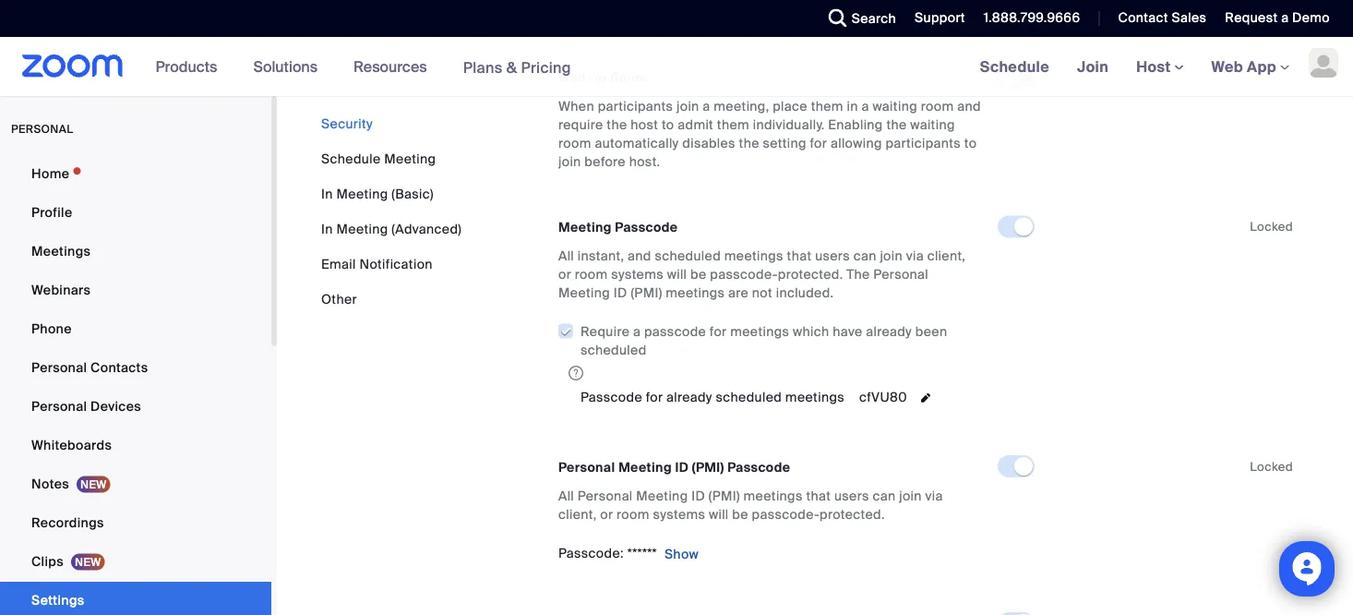 Task type: locate. For each thing, give the bounding box(es) containing it.
1 vertical spatial already
[[667, 388, 713, 406]]

via inside the "all personal meeting id (pmi) meetings that users can join via client, or room systems will be passcode-protected."
[[926, 487, 944, 504]]

will
[[667, 266, 687, 283], [709, 506, 729, 523]]

meetings for and
[[725, 247, 784, 264]]

that
[[787, 247, 812, 264], [807, 487, 831, 504]]

the left setting
[[739, 135, 760, 152]]

in down schedule meeting "link"
[[321, 185, 333, 202]]

settings link
[[0, 582, 271, 615]]

0 horizontal spatial for
[[646, 388, 663, 406]]

will inside the "all personal meeting id (pmi) meetings that users can join via client, or room systems will be passcode-protected."
[[709, 506, 729, 523]]

for inside require a passcode for meetings which have already been scheduled
[[710, 323, 727, 340]]

resources
[[354, 57, 427, 76]]

0 vertical spatial in
[[321, 185, 333, 202]]

0 vertical spatial them
[[811, 98, 844, 115]]

protected. inside the "all personal meeting id (pmi) meetings that users can join via client, or room systems will be passcode-protected."
[[820, 506, 885, 523]]

1.888.799.9666 button up schedule link
[[984, 9, 1081, 26]]

1 locked from the top
[[1251, 219, 1294, 234]]

all for all instant, and scheduled meetings that users can join via client, or room systems will be passcode-protected. the personal meeting id (pmi) meetings are not included.
[[559, 247, 574, 264]]

0 horizontal spatial or
[[559, 266, 572, 283]]

personal for personal devices
[[31, 398, 87, 415]]

scheduled
[[655, 247, 721, 264], [581, 341, 647, 358], [716, 388, 782, 406]]

a left demo
[[1282, 9, 1289, 26]]

setting
[[763, 135, 807, 152]]

1 horizontal spatial participants
[[886, 135, 961, 152]]

personal devices link
[[0, 388, 271, 425]]

2 locked from the top
[[1251, 459, 1294, 474]]

2 vertical spatial scheduled
[[716, 388, 782, 406]]

the up automatically
[[607, 116, 628, 133]]

personal devices
[[31, 398, 141, 415]]

systems down instant,
[[612, 266, 664, 283]]

2 in from the top
[[321, 220, 333, 237]]

security
[[321, 115, 373, 132]]

0 vertical spatial via
[[907, 247, 924, 264]]

products
[[156, 57, 217, 76]]

room inside the "all personal meeting id (pmi) meetings that users can join via client, or room systems will be passcode-protected."
[[617, 506, 650, 523]]

place
[[773, 98, 808, 115]]

other link
[[321, 290, 357, 308]]

meetings for passcode
[[731, 323, 790, 340]]

1 in from the top
[[321, 185, 333, 202]]

not
[[752, 284, 773, 301]]

room down instant,
[[575, 266, 608, 283]]

request a demo link
[[1212, 0, 1354, 37], [1226, 9, 1331, 26]]

0 vertical spatial users
[[816, 247, 850, 264]]

meeting down instant,
[[559, 284, 610, 301]]

them
[[811, 98, 844, 115], [717, 116, 750, 133]]

1 horizontal spatial be
[[733, 506, 749, 523]]

to right host
[[662, 116, 675, 133]]

search button
[[815, 0, 901, 37]]

contacts
[[91, 359, 148, 376]]

menu bar
[[321, 115, 462, 308]]

will up passcode
[[667, 266, 687, 283]]

solutions
[[253, 57, 318, 76]]

personal
[[874, 266, 929, 283], [31, 359, 87, 376], [31, 398, 87, 415], [559, 459, 616, 476], [578, 487, 633, 504]]

id down personal meeting id (pmi) passcode
[[692, 487, 706, 504]]

0 horizontal spatial client,
[[559, 506, 597, 523]]

1 vertical spatial locked
[[1251, 459, 1294, 474]]

be down personal meeting id (pmi) passcode
[[733, 506, 749, 523]]

be inside all instant, and scheduled meetings that users can join via client, or room systems will be passcode-protected. the personal meeting id (pmi) meetings are not included.
[[691, 266, 707, 283]]

notes link
[[0, 465, 271, 502]]

passcode- inside the "all personal meeting id (pmi) meetings that users can join via client, or room systems will be passcode-protected."
[[752, 506, 820, 523]]

locked for via
[[1251, 459, 1294, 474]]

host
[[631, 116, 659, 133]]

meeting down schedule meeting "link"
[[337, 185, 388, 202]]

support link
[[901, 0, 970, 37], [915, 9, 966, 26]]

already inside require a passcode for meetings which have already been scheduled
[[866, 323, 912, 340]]

in for in meeting (basic)
[[321, 185, 333, 202]]

security link
[[321, 115, 373, 132]]

all
[[559, 247, 574, 264], [559, 487, 574, 504]]

schedule inside meetings navigation
[[980, 57, 1050, 76]]

waiting
[[559, 69, 607, 86]]

personal inside all instant, and scheduled meetings that users can join via client, or room systems will be passcode-protected. the personal meeting id (pmi) meetings are not included.
[[874, 266, 929, 283]]

and down schedule link
[[958, 98, 981, 115]]

schedule link
[[967, 37, 1064, 96]]

for
[[810, 135, 828, 152], [710, 323, 727, 340], [646, 388, 663, 406]]

to down schedule link
[[965, 135, 977, 152]]

1 vertical spatial and
[[628, 247, 652, 264]]

contact sales link
[[1105, 0, 1212, 37], [1119, 9, 1207, 26]]

meeting inside all instant, and scheduled meetings that users can join via client, or room systems will be passcode-protected. the personal meeting id (pmi) meetings are not included.
[[559, 284, 610, 301]]

0 horizontal spatial them
[[717, 116, 750, 133]]

0 vertical spatial for
[[810, 135, 828, 152]]

0 vertical spatial waiting
[[873, 98, 918, 115]]

id down passcode for already scheduled meetings
[[675, 459, 689, 476]]

1 vertical spatial them
[[717, 116, 750, 133]]

that inside all instant, and scheduled meetings that users can join via client, or room systems will be passcode-protected. the personal meeting id (pmi) meetings are not included.
[[787, 247, 812, 264]]

for down passcode
[[646, 388, 663, 406]]

require
[[559, 116, 604, 133]]

1 vertical spatial users
[[835, 487, 870, 504]]

2 horizontal spatial for
[[810, 135, 828, 152]]

1 vertical spatial that
[[807, 487, 831, 504]]

1 vertical spatial scheduled
[[581, 341, 647, 358]]

webinars link
[[0, 271, 271, 308]]

1 vertical spatial will
[[709, 506, 729, 523]]

0 horizontal spatial already
[[667, 388, 713, 406]]

participants right allowing
[[886, 135, 961, 152]]

0 horizontal spatial schedule
[[321, 150, 381, 167]]

1 horizontal spatial schedule
[[980, 57, 1050, 76]]

1 horizontal spatial for
[[710, 323, 727, 340]]

request a demo
[[1226, 9, 1331, 26]]

a right require
[[633, 323, 641, 340]]

banner
[[0, 37, 1354, 97]]

plans
[[463, 57, 503, 77]]

banner containing products
[[0, 37, 1354, 97]]

0 vertical spatial id
[[614, 284, 628, 301]]

all inside all instant, and scheduled meetings that users can join via client, or room systems will be passcode-protected. the personal meeting id (pmi) meetings are not included.
[[559, 247, 574, 264]]

can inside all instant, and scheduled meetings that users can join via client, or room systems will be passcode-protected. the personal meeting id (pmi) meetings are not included.
[[854, 247, 877, 264]]

passcode down learn more about require a passcode for meetings which have already been scheduled image
[[581, 388, 643, 406]]

scheduled down require
[[581, 341, 647, 358]]

1 horizontal spatial them
[[811, 98, 844, 115]]

1 vertical spatial for
[[710, 323, 727, 340]]

0 vertical spatial or
[[559, 266, 572, 283]]

show button
[[665, 545, 699, 562]]

participants up host
[[598, 98, 673, 115]]

already
[[866, 323, 912, 340], [667, 388, 713, 406]]

1 vertical spatial or
[[600, 506, 613, 523]]

1 horizontal spatial id
[[675, 459, 689, 476]]

schedule down security link
[[321, 150, 381, 167]]

id
[[614, 284, 628, 301], [675, 459, 689, 476], [692, 487, 706, 504]]

1 vertical spatial all
[[559, 487, 574, 504]]

1 vertical spatial passcode-
[[752, 506, 820, 523]]

1 horizontal spatial already
[[866, 323, 912, 340]]

enabling
[[829, 116, 883, 133]]

(pmi) down personal meeting id (pmi) passcode
[[709, 487, 740, 504]]

schedule meeting
[[321, 150, 436, 167]]

1 horizontal spatial or
[[600, 506, 613, 523]]

personal inside personal devices link
[[31, 398, 87, 415]]

be
[[691, 266, 707, 283], [733, 506, 749, 523]]

for right setting
[[810, 135, 828, 152]]

1 vertical spatial to
[[965, 135, 977, 152]]

the right enabling at the top of page
[[887, 116, 907, 133]]

instant,
[[578, 247, 625, 264]]

meeting up (basic)
[[384, 150, 436, 167]]

or up passcode:
[[600, 506, 613, 523]]

meetings inside the "all personal meeting id (pmi) meetings that users can join via client, or room systems will be passcode-protected."
[[744, 487, 803, 504]]

all up passcode:
[[559, 487, 574, 504]]

scheduled down meeting passcode in the top of the page
[[655, 247, 721, 264]]

protected. inside all instant, and scheduled meetings that users can join via client, or room systems will be passcode-protected. the personal meeting id (pmi) meetings are not included.
[[778, 266, 844, 283]]

locked
[[1251, 219, 1294, 234], [1251, 459, 1294, 474]]

host.
[[629, 153, 661, 170]]

personal inside the personal contacts link
[[31, 359, 87, 376]]

learn more about require a passcode for meetings which have already been scheduled image
[[563, 365, 589, 381]]

schedule down 1.888.799.9666
[[980, 57, 1050, 76]]

0 horizontal spatial will
[[667, 266, 687, 283]]

1 vertical spatial systems
[[653, 506, 706, 523]]

1 vertical spatial can
[[873, 487, 896, 504]]

0 vertical spatial locked
[[1251, 219, 1294, 234]]

require
[[581, 323, 630, 340]]

0 horizontal spatial and
[[628, 247, 652, 264]]

1 vertical spatial client,
[[559, 506, 597, 523]]

scheduled inside all instant, and scheduled meetings that users can join via client, or room systems will be passcode-protected. the personal meeting id (pmi) meetings are not included.
[[655, 247, 721, 264]]

in meeting (basic) link
[[321, 185, 434, 202]]

that inside the "all personal meeting id (pmi) meetings that users can join via client, or room systems will be passcode-protected."
[[807, 487, 831, 504]]

all inside the "all personal meeting id (pmi) meetings that users can join via client, or room systems will be passcode-protected."
[[559, 487, 574, 504]]

and inside when participants join a meeting, place them in a waiting room and require the host to admit them individually. enabling the waiting room automatically disables the setting for allowing participants to join before host.
[[958, 98, 981, 115]]

0 vertical spatial can
[[854, 247, 877, 264]]

in
[[847, 98, 859, 115]]

2 vertical spatial (pmi)
[[709, 487, 740, 504]]

(basic)
[[392, 185, 434, 202]]

host
[[1137, 57, 1175, 76]]

0 vertical spatial (pmi)
[[631, 284, 663, 301]]

included.
[[776, 284, 834, 301]]

phone link
[[0, 310, 271, 347]]

can
[[854, 247, 877, 264], [873, 487, 896, 504]]

plans & pricing
[[463, 57, 571, 77]]

1.888.799.9666 button
[[970, 0, 1085, 37], [984, 9, 1081, 26]]

0 vertical spatial will
[[667, 266, 687, 283]]

meetings navigation
[[967, 37, 1354, 97]]

waiting right enabling at the top of page
[[911, 116, 955, 133]]

scheduled for and
[[655, 247, 721, 264]]

1 vertical spatial be
[[733, 506, 749, 523]]

2 all from the top
[[559, 487, 574, 504]]

client, up been
[[928, 247, 966, 264]]

id inside the "all personal meeting id (pmi) meetings that users can join via client, or room systems will be passcode-protected."
[[692, 487, 706, 504]]

will down personal meeting id (pmi) passcode
[[709, 506, 729, 523]]

2 vertical spatial id
[[692, 487, 706, 504]]

1 vertical spatial id
[[675, 459, 689, 476]]

2 vertical spatial for
[[646, 388, 663, 406]]

0 vertical spatial systems
[[612, 266, 664, 283]]

0 vertical spatial scheduled
[[655, 247, 721, 264]]

1 vertical spatial protected.
[[820, 506, 885, 523]]

0 vertical spatial client,
[[928, 247, 966, 264]]

passcode up the "all personal meeting id (pmi) meetings that users can join via client, or room systems will be passcode-protected."
[[728, 459, 791, 476]]

0 vertical spatial all
[[559, 247, 574, 264]]

schedule
[[980, 57, 1050, 76], [321, 150, 381, 167]]

0 horizontal spatial be
[[691, 266, 707, 283]]

0 vertical spatial schedule
[[980, 57, 1050, 76]]

app
[[1248, 57, 1277, 76]]

personal
[[11, 122, 73, 136]]

1 all from the top
[[559, 247, 574, 264]]

request
[[1226, 9, 1278, 26]]

1 vertical spatial in
[[321, 220, 333, 237]]

0 horizontal spatial to
[[662, 116, 675, 133]]

0 vertical spatial be
[[691, 266, 707, 283]]

schedule meeting link
[[321, 150, 436, 167]]

be inside the "all personal meeting id (pmi) meetings that users can join via client, or room systems will be passcode-protected."
[[733, 506, 749, 523]]

systems up 'show' button
[[653, 506, 706, 523]]

clips
[[31, 553, 64, 570]]

1 horizontal spatial will
[[709, 506, 729, 523]]

join
[[1078, 57, 1109, 76]]

the
[[607, 116, 628, 133], [887, 116, 907, 133], [739, 135, 760, 152]]

admit
[[678, 116, 714, 133]]

id up require
[[614, 284, 628, 301]]

in up email on the top left
[[321, 220, 333, 237]]

(pmi) inside all instant, and scheduled meetings that users can join via client, or room systems will be passcode-protected. the personal meeting id (pmi) meetings are not included.
[[631, 284, 663, 301]]

and
[[958, 98, 981, 115], [628, 247, 652, 264]]

meeting up email notification link
[[337, 220, 388, 237]]

1 vertical spatial via
[[926, 487, 944, 504]]

room up passcode: ****** show
[[617, 506, 650, 523]]

systems
[[612, 266, 664, 283], [653, 506, 706, 523]]

and down meeting passcode in the top of the page
[[628, 247, 652, 264]]

1 vertical spatial schedule
[[321, 150, 381, 167]]

meeting down personal meeting id (pmi) passcode
[[637, 487, 688, 504]]

1 horizontal spatial client,
[[928, 247, 966, 264]]

or down meeting passcode in the top of the page
[[559, 266, 572, 283]]

locked for client,
[[1251, 219, 1294, 234]]

1 horizontal spatial via
[[926, 487, 944, 504]]

meetings inside require a passcode for meetings which have already been scheduled
[[731, 323, 790, 340]]

them left in
[[811, 98, 844, 115]]

whiteboards link
[[0, 427, 271, 464]]

2 horizontal spatial id
[[692, 487, 706, 504]]

scheduled down require a passcode for meetings which have already been scheduled application
[[716, 388, 782, 406]]

(pmi) up passcode
[[631, 284, 663, 301]]

0 vertical spatial that
[[787, 247, 812, 264]]

1 vertical spatial (pmi)
[[692, 459, 725, 476]]

meeting inside the "all personal meeting id (pmi) meetings that users can join via client, or room systems will be passcode-protected."
[[637, 487, 688, 504]]

1 horizontal spatial to
[[965, 135, 977, 152]]

room down require
[[559, 135, 592, 152]]

0 vertical spatial protected.
[[778, 266, 844, 283]]

0 vertical spatial already
[[866, 323, 912, 340]]

room
[[921, 98, 954, 115], [559, 135, 592, 152], [575, 266, 608, 283], [617, 506, 650, 523]]

schedule for schedule meeting
[[321, 150, 381, 167]]

for right passcode
[[710, 323, 727, 340]]

join inside all instant, and scheduled meetings that users can join via client, or room systems will be passcode-protected. the personal meeting id (pmi) meetings are not included.
[[880, 247, 903, 264]]

join
[[677, 98, 700, 115], [559, 153, 581, 170], [880, 247, 903, 264], [900, 487, 922, 504]]

via
[[907, 247, 924, 264], [926, 487, 944, 504]]

1 horizontal spatial and
[[958, 98, 981, 115]]

0 vertical spatial and
[[958, 98, 981, 115]]

passcode up instant,
[[615, 219, 678, 236]]

0 horizontal spatial participants
[[598, 98, 673, 115]]

waiting right in
[[873, 98, 918, 115]]

webinars
[[31, 281, 91, 298]]

a
[[1282, 9, 1289, 26], [703, 98, 711, 115], [862, 98, 870, 115], [633, 323, 641, 340]]

participants
[[598, 98, 673, 115], [886, 135, 961, 152]]

waiting
[[873, 98, 918, 115], [911, 116, 955, 133]]

for inside when participants join a meeting, place them in a waiting room and require the host to admit them individually. enabling the waiting room automatically disables the setting for allowing participants to join before host.
[[810, 135, 828, 152]]

them down meeting,
[[717, 116, 750, 133]]

0 horizontal spatial via
[[907, 247, 924, 264]]

be up passcode
[[691, 266, 707, 283]]

all left instant,
[[559, 247, 574, 264]]

0 horizontal spatial id
[[614, 284, 628, 301]]

(pmi) up the "all personal meeting id (pmi) meetings that users can join via client, or room systems will be passcode-protected."
[[692, 459, 725, 476]]

(pmi) inside the "all personal meeting id (pmi) meetings that users can join via client, or room systems will be passcode-protected."
[[709, 487, 740, 504]]

0 vertical spatial passcode-
[[710, 266, 778, 283]]

already right have
[[866, 323, 912, 340]]

client, up passcode:
[[559, 506, 597, 523]]

already down passcode
[[667, 388, 713, 406]]

schedule inside menu bar
[[321, 150, 381, 167]]



Task type: describe. For each thing, give the bounding box(es) containing it.
personal inside the "all personal meeting id (pmi) meetings that users can join via client, or room systems will be passcode-protected."
[[578, 487, 633, 504]]

the
[[847, 266, 870, 283]]

id inside all instant, and scheduled meetings that users can join via client, or room systems will be passcode-protected. the personal meeting id (pmi) meetings are not included.
[[614, 284, 628, 301]]

profile
[[31, 204, 72, 221]]

room inside all instant, and scheduled meetings that users can join via client, or room systems will be passcode-protected. the personal meeting id (pmi) meetings are not included.
[[575, 266, 608, 283]]

personal for personal meeting id (pmi) passcode
[[559, 459, 616, 476]]

or inside all instant, and scheduled meetings that users can join via client, or room systems will be passcode-protected. the personal meeting id (pmi) meetings are not included.
[[559, 266, 572, 283]]

phone
[[31, 320, 72, 337]]

other
[[321, 290, 357, 308]]

email
[[321, 255, 356, 272]]

1 vertical spatial passcode
[[581, 388, 643, 406]]

passcode- inside all instant, and scheduled meetings that users can join via client, or room systems will be passcode-protected. the personal meeting id (pmi) meetings are not included.
[[710, 266, 778, 283]]

meetings
[[31, 242, 91, 259]]

(advanced)
[[392, 220, 462, 237]]

join inside the "all personal meeting id (pmi) meetings that users can join via client, or room systems will be passcode-protected."
[[900, 487, 922, 504]]

passcode: ****** show
[[559, 545, 699, 562]]

search
[[852, 10, 897, 27]]

personal contacts
[[31, 359, 148, 376]]

zoom logo image
[[22, 54, 123, 78]]

2 horizontal spatial the
[[887, 116, 907, 133]]

are
[[729, 284, 749, 301]]

profile link
[[0, 194, 271, 231]]

require a passcode for meetings which have already been scheduled
[[581, 323, 948, 358]]

have
[[833, 323, 863, 340]]

personal for personal contacts
[[31, 359, 87, 376]]

scheduled for already
[[716, 388, 782, 406]]

and inside all instant, and scheduled meetings that users can join via client, or room systems will be passcode-protected. the personal meeting id (pmi) meetings are not included.
[[628, 247, 652, 264]]

0 vertical spatial passcode
[[615, 219, 678, 236]]

disables
[[683, 135, 736, 152]]

resources button
[[354, 37, 436, 96]]

1 vertical spatial waiting
[[911, 116, 955, 133]]

personal menu menu
[[0, 155, 271, 615]]

systems inside the "all personal meeting id (pmi) meetings that users can join via client, or room systems will be passcode-protected."
[[653, 506, 706, 523]]

personal meeting id (pmi) passcode
[[559, 459, 791, 476]]

notification
[[360, 255, 433, 272]]

in meeting (advanced) link
[[321, 220, 462, 237]]

whiteboards
[[31, 436, 112, 453]]

notes
[[31, 475, 69, 492]]

pricing
[[521, 57, 571, 77]]

meeting,
[[714, 98, 770, 115]]

in for in meeting (advanced)
[[321, 220, 333, 237]]

all personal meeting id (pmi) meetings that users can join via client, or room systems will be passcode-protected.
[[559, 487, 944, 523]]

meeting up instant,
[[559, 219, 612, 236]]

clips link
[[0, 543, 271, 580]]

1 vertical spatial participants
[[886, 135, 961, 152]]

or inside the "all personal meeting id (pmi) meetings that users can join via client, or room systems will be passcode-protected."
[[600, 506, 613, 523]]

show
[[665, 545, 699, 562]]

recordings link
[[0, 504, 271, 541]]

email notification link
[[321, 255, 433, 272]]

host button
[[1137, 57, 1184, 76]]

menu bar containing security
[[321, 115, 462, 308]]

recordings
[[31, 514, 104, 531]]

users inside all instant, and scheduled meetings that users can join via client, or room systems will be passcode-protected. the personal meeting id (pmi) meetings are not included.
[[816, 247, 850, 264]]

contact sales
[[1119, 9, 1207, 26]]

0 vertical spatial to
[[662, 116, 675, 133]]

0 vertical spatial participants
[[598, 98, 673, 115]]

in meeting (basic)
[[321, 185, 434, 202]]

room
[[610, 69, 648, 86]]

join link
[[1064, 37, 1123, 96]]

waiting room
[[559, 69, 648, 86]]

sales
[[1172, 9, 1207, 26]]

2 vertical spatial passcode
[[728, 459, 791, 476]]

can inside the "all personal meeting id (pmi) meetings that users can join via client, or room systems will be passcode-protected."
[[873, 487, 896, 504]]

passcode
[[645, 323, 707, 340]]

which
[[793, 323, 830, 340]]

1 horizontal spatial the
[[739, 135, 760, 152]]

allowing
[[831, 135, 883, 152]]

passcode:
[[559, 545, 624, 562]]

in meeting (advanced)
[[321, 220, 462, 237]]

systems inside all instant, and scheduled meetings that users can join via client, or room systems will be passcode-protected. the personal meeting id (pmi) meetings are not included.
[[612, 266, 664, 283]]

1.888.799.9666 button up join
[[970, 0, 1085, 37]]

web app
[[1212, 57, 1277, 76]]

client, inside the "all personal meeting id (pmi) meetings that users can join via client, or room systems will be passcode-protected."
[[559, 506, 597, 523]]

product information navigation
[[142, 37, 585, 97]]

schedule for schedule
[[980, 57, 1050, 76]]

meetings for already
[[786, 388, 845, 406]]

******
[[628, 545, 657, 562]]

room right in
[[921, 98, 954, 115]]

personal contacts link
[[0, 349, 271, 386]]

cfvu80
[[860, 388, 908, 406]]

will inside all instant, and scheduled meetings that users can join via client, or room systems will be passcode-protected. the personal meeting id (pmi) meetings are not included.
[[667, 266, 687, 283]]

users inside the "all personal meeting id (pmi) meetings that users can join via client, or room systems will be passcode-protected."
[[835, 487, 870, 504]]

a inside require a passcode for meetings which have already been scheduled
[[633, 323, 641, 340]]

meeting passcode
[[559, 219, 678, 236]]

edit password for meetings which have already been scheduled image
[[915, 389, 937, 407]]

a right in
[[862, 98, 870, 115]]

email notification
[[321, 255, 433, 272]]

meeting up ****** at the left bottom of the page
[[619, 459, 672, 476]]

require a passcode for meetings which have already been scheduled application
[[558, 317, 998, 383]]

profile picture image
[[1309, 48, 1339, 78]]

support
[[915, 9, 966, 26]]

demo
[[1293, 9, 1331, 26]]

1.888.799.9666
[[984, 9, 1081, 26]]

home link
[[0, 155, 271, 192]]

web
[[1212, 57, 1244, 76]]

0 horizontal spatial the
[[607, 116, 628, 133]]

home
[[31, 165, 70, 182]]

all for all personal meeting id (pmi) meetings that users can join via client, or room systems will be passcode-protected.
[[559, 487, 574, 504]]

before
[[585, 153, 626, 170]]

a up admit
[[703, 98, 711, 115]]

passcode for already scheduled meetings
[[581, 388, 845, 406]]

client, inside all instant, and scheduled meetings that users can join via client, or room systems will be passcode-protected. the personal meeting id (pmi) meetings are not included.
[[928, 247, 966, 264]]

contact
[[1119, 9, 1169, 26]]

scheduled inside require a passcode for meetings which have already been scheduled
[[581, 341, 647, 358]]

&
[[507, 57, 517, 77]]

when
[[559, 98, 595, 115]]

solutions button
[[253, 37, 326, 96]]

automatically
[[595, 135, 679, 152]]

individually.
[[753, 116, 825, 133]]

via inside all instant, and scheduled meetings that users can join via client, or room systems will be passcode-protected. the personal meeting id (pmi) meetings are not included.
[[907, 247, 924, 264]]

web app button
[[1212, 57, 1290, 76]]

devices
[[91, 398, 141, 415]]

products button
[[156, 37, 226, 96]]

when participants join a meeting, place them in a waiting room and require the host to admit them individually. enabling the waiting room automatically disables the setting for allowing participants to join before host.
[[559, 98, 981, 170]]

all instant, and scheduled meetings that users can join via client, or room systems will be passcode-protected. the personal meeting id (pmi) meetings are not included.
[[559, 247, 966, 301]]



Task type: vqa. For each thing, say whether or not it's contained in the screenshot.
Instant,
yes



